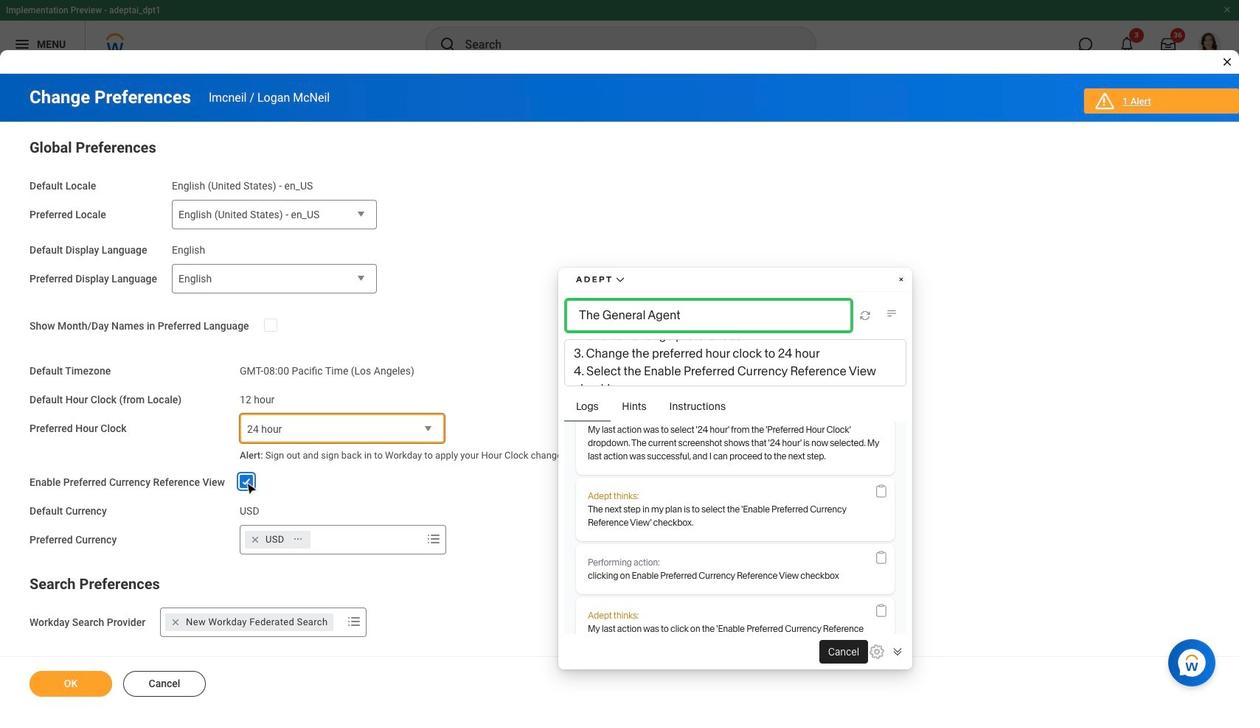 Task type: vqa. For each thing, say whether or not it's contained in the screenshot.
3 table icon
no



Task type: describe. For each thing, give the bounding box(es) containing it.
x small image
[[248, 533, 263, 547]]

profile logan mcneil element
[[1189, 28, 1231, 61]]

usd, press delete to clear value. option
[[245, 531, 310, 549]]

english element
[[172, 241, 205, 256]]

12 hour element
[[240, 391, 275, 406]]

usd element inside option
[[266, 533, 285, 547]]

lmcneil / logan mcneil element
[[209, 91, 330, 105]]

close change preferences image
[[1222, 56, 1234, 68]]

prompts image
[[345, 613, 363, 631]]



Task type: locate. For each thing, give the bounding box(es) containing it.
workday assistant region
[[1169, 634, 1222, 687]]

x small image
[[168, 615, 183, 630]]

1 group from the top
[[30, 136, 1210, 555]]

related actions image
[[293, 535, 303, 545]]

1 vertical spatial group
[[30, 572, 1210, 637]]

gmt-08:00 pacific time (los angeles) element
[[240, 362, 415, 377]]

new workday federated search, press delete to clear value. option
[[165, 614, 334, 631]]

new workday federated search element
[[186, 616, 328, 629]]

1 horizontal spatial usd element
[[266, 533, 285, 547]]

1 vertical spatial usd element
[[266, 533, 285, 547]]

group
[[30, 136, 1210, 555], [30, 572, 1210, 637]]

inbox large image
[[1161, 37, 1176, 52]]

exclamation image
[[1099, 96, 1110, 107]]

2 group from the top
[[30, 572, 1210, 637]]

0 horizontal spatial usd element
[[240, 502, 259, 517]]

main content
[[0, 74, 1240, 711]]

usd element
[[240, 502, 259, 517], [266, 533, 285, 547]]

prompts image
[[425, 530, 443, 548]]

dialog
[[0, 0, 1240, 711]]

english (united states) - en_us element
[[172, 177, 313, 192]]

0 vertical spatial group
[[30, 136, 1210, 555]]

close environment banner image
[[1223, 5, 1232, 14]]

notifications large image
[[1120, 37, 1135, 52]]

usd element down check small image
[[240, 502, 259, 517]]

banner
[[0, 0, 1240, 68]]

0 vertical spatial usd element
[[240, 502, 259, 517]]

search image
[[439, 35, 456, 53]]

usd element right x small image
[[266, 533, 285, 547]]

check small image
[[238, 473, 255, 491]]



